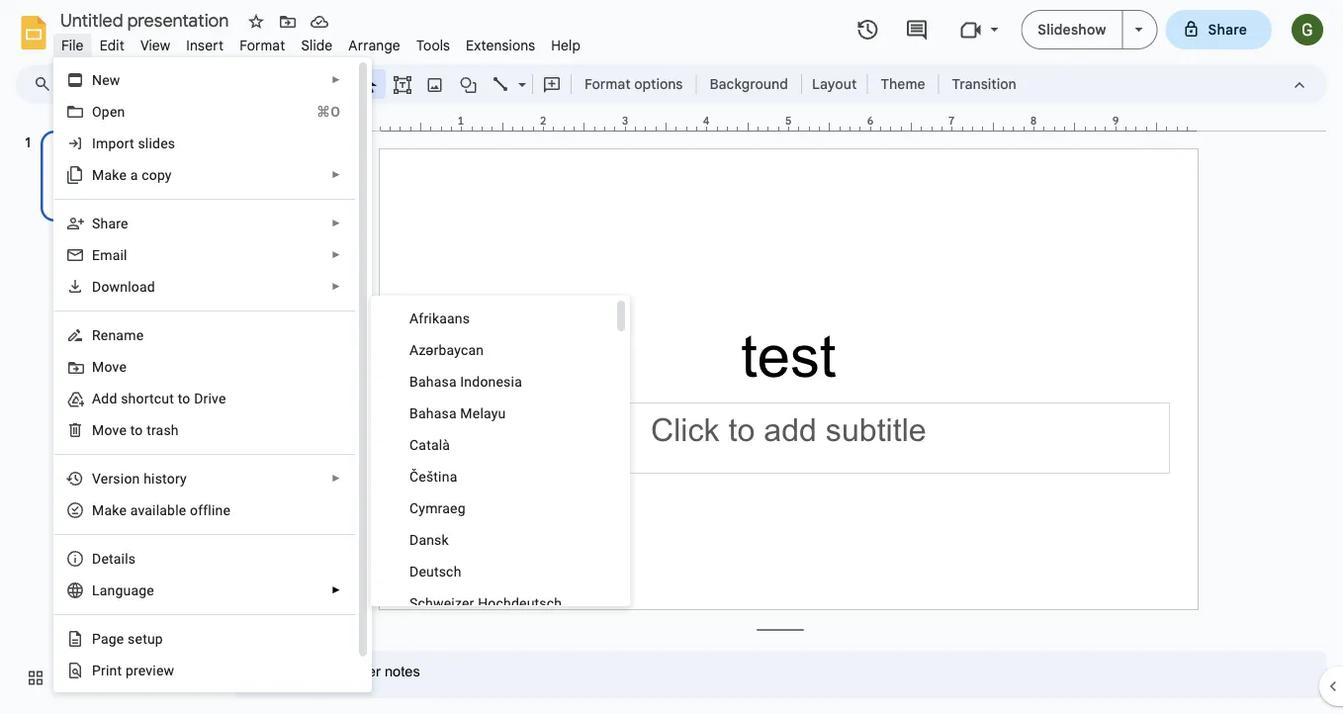 Task type: vqa. For each thing, say whether or not it's contained in the screenshot.
setup
yes



Task type: locate. For each thing, give the bounding box(es) containing it.
e for g
[[117, 630, 124, 647]]

3 ► from the top
[[331, 218, 341, 229]]

menu item
[[54, 686, 355, 714]]

ma
[[92, 502, 112, 518]]

mail
[[100, 247, 127, 263]]

1 horizontal spatial format
[[585, 75, 631, 92]]

offline
[[190, 502, 231, 518]]

background button
[[701, 69, 797, 99]]

tools
[[416, 37, 450, 54]]

► for e mail
[[331, 249, 341, 261]]

format down star checkbox
[[240, 37, 285, 54]]

navigation inside application
[[0, 112, 218, 714]]

r ename
[[92, 327, 144, 343]]

o
[[135, 422, 143, 438]]

iew
[[153, 662, 174, 678]]

1 vertical spatial format
[[585, 75, 631, 92]]

share s element
[[92, 215, 134, 231]]

deutsch
[[409, 563, 461, 580]]

menu containing n
[[53, 57, 372, 714]]

c
[[142, 167, 149, 183]]

setup
[[128, 630, 163, 647]]

arrange
[[348, 37, 400, 54]]

2 ► from the top
[[331, 169, 341, 180]]

bahasa down azərbaycan
[[409, 373, 457, 390]]

help
[[551, 37, 581, 54]]

e
[[92, 247, 100, 263]]

add shortcut to drive , element
[[92, 390, 232, 406]]

e right the pa
[[117, 630, 124, 647]]

► for opy
[[331, 169, 341, 180]]

►
[[331, 74, 341, 86], [331, 169, 341, 180], [331, 218, 341, 229], [331, 249, 341, 261], [331, 281, 341, 292], [331, 473, 341, 484], [331, 585, 341, 596]]

slide menu item
[[293, 34, 341, 57]]

print preview v element
[[92, 662, 180, 678]]

import
[[92, 135, 134, 151]]

options
[[634, 75, 683, 92]]

theme
[[881, 75, 925, 92]]

1 ► from the top
[[331, 74, 341, 86]]

bahasa
[[409, 373, 457, 390], [409, 405, 457, 421]]

afrikaans
[[409, 310, 470, 326]]

pa
[[92, 630, 109, 647]]

trash
[[147, 422, 179, 438]]

r
[[92, 327, 101, 343]]

menu bar containing file
[[53, 26, 589, 58]]

format
[[240, 37, 285, 54], [585, 75, 631, 92]]

format for format options
[[585, 75, 631, 92]]

slideshow
[[1038, 21, 1106, 38]]

ename
[[101, 327, 144, 343]]

0 vertical spatial format
[[240, 37, 285, 54]]

details
[[92, 550, 136, 567]]

format inside "button"
[[585, 75, 631, 92]]

move to trash t element
[[92, 422, 185, 438]]

application
[[0, 0, 1343, 714]]

language l element
[[92, 582, 160, 598]]

main toolbar
[[58, 69, 1026, 99]]

menu
[[53, 57, 372, 714], [371, 296, 630, 619]]

menu containing afrikaans
[[371, 296, 630, 619]]

transition
[[952, 75, 1016, 92]]

download d element
[[92, 278, 161, 295]]

extensions
[[466, 37, 535, 54]]

schweizer
[[409, 595, 474, 611]]

arrange menu item
[[341, 34, 408, 57]]

menu bar
[[53, 26, 589, 58]]

1 vertical spatial bahasa
[[409, 405, 457, 421]]

m
[[92, 359, 104, 375]]

insert image image
[[424, 70, 447, 98]]

format menu item
[[232, 34, 293, 57]]

share
[[1208, 21, 1247, 38]]

e
[[119, 502, 127, 518], [117, 630, 124, 647]]

v
[[146, 662, 153, 678]]

0 vertical spatial e
[[119, 502, 127, 518]]

version
[[92, 470, 140, 487]]

g
[[109, 630, 117, 647]]

hare
[[100, 215, 128, 231]]

layout
[[812, 75, 857, 92]]

d
[[92, 278, 101, 295]]

move m element
[[92, 359, 133, 375]]

start slideshow (⌘+enter) image
[[1135, 28, 1143, 32]]

rename r element
[[92, 327, 150, 343]]

format for format
[[240, 37, 285, 54]]

version h istory
[[92, 470, 187, 487]]

e right the 'ma'
[[119, 502, 127, 518]]

share button
[[1166, 10, 1272, 49]]

hochdeutsch
[[478, 595, 562, 611]]

► for s hare
[[331, 218, 341, 229]]

format inside "menu item"
[[240, 37, 285, 54]]

navigation
[[0, 112, 218, 714]]

email e element
[[92, 247, 133, 263]]

e mail
[[92, 247, 127, 263]]

help menu item
[[543, 34, 589, 57]]

0 vertical spatial bahasa
[[409, 373, 457, 390]]

català
[[409, 437, 450, 453]]

► for l anguage
[[331, 585, 341, 596]]

bahasa melayu
[[409, 405, 506, 421]]

m ove
[[92, 359, 127, 375]]

1 bahasa from the top
[[409, 373, 457, 390]]

s
[[92, 215, 100, 231]]

bahasa for bahasa melayu
[[409, 405, 457, 421]]

1 vertical spatial e
[[117, 630, 124, 647]]

cymraeg
[[409, 500, 466, 516]]

version history h element
[[92, 470, 193, 487]]

anguage
[[100, 582, 154, 598]]

t
[[130, 422, 135, 438]]

print
[[92, 662, 122, 678]]

theme button
[[872, 69, 934, 99]]

d ownload
[[92, 278, 155, 295]]

7 ► from the top
[[331, 585, 341, 596]]

4 ► from the top
[[331, 249, 341, 261]]

to
[[178, 390, 190, 406]]

► for n ew
[[331, 74, 341, 86]]

format left options
[[585, 75, 631, 92]]

pa g e setup
[[92, 630, 163, 647]]

bahasa up català
[[409, 405, 457, 421]]

5 ► from the top
[[331, 281, 341, 292]]

schweizer hochdeutsch
[[409, 595, 562, 611]]

6 ► from the top
[[331, 473, 341, 484]]

0 horizontal spatial format
[[240, 37, 285, 54]]

2 bahasa from the top
[[409, 405, 457, 421]]



Task type: describe. For each thing, give the bounding box(es) containing it.
make available offline k element
[[92, 502, 236, 518]]

slideshow button
[[1021, 10, 1123, 49]]

move
[[92, 422, 127, 438]]

import slides z element
[[92, 135, 181, 151]]

menu bar banner
[[0, 0, 1343, 714]]

menu bar inside menu bar banner
[[53, 26, 589, 58]]

Star checkbox
[[242, 8, 270, 36]]

⌘o element
[[293, 102, 340, 122]]

dansk
[[409, 532, 449, 548]]

menu item inside menu
[[54, 686, 355, 714]]

insert
[[186, 37, 224, 54]]

► for d ownload
[[331, 281, 341, 292]]

shape image
[[457, 70, 480, 98]]

new n element
[[92, 72, 126, 88]]

k
[[112, 502, 119, 518]]

slide
[[301, 37, 333, 54]]

⌘o
[[316, 103, 340, 120]]

make a c opy
[[92, 167, 172, 183]]

opy
[[149, 167, 172, 183]]

bahasa for bahasa indonesia
[[409, 373, 457, 390]]

format options
[[585, 75, 683, 92]]

make a copy c element
[[92, 167, 178, 183]]

bahasa indonesia
[[409, 373, 522, 390]]

shortcut
[[121, 390, 174, 406]]

n ew
[[92, 72, 120, 88]]

print pre v iew
[[92, 662, 174, 678]]

pre
[[126, 662, 146, 678]]

► for istory
[[331, 473, 341, 484]]

page setup g element
[[92, 630, 169, 647]]

l anguage
[[92, 582, 154, 598]]

open o element
[[92, 103, 131, 120]]

view
[[140, 37, 170, 54]]

view menu item
[[132, 34, 178, 57]]

add shortcut to drive
[[92, 390, 226, 406]]

background
[[710, 75, 788, 92]]

e for k
[[119, 502, 127, 518]]

s hare
[[92, 215, 128, 231]]

transition button
[[943, 69, 1025, 99]]

file menu item
[[53, 34, 92, 57]]

edit
[[100, 37, 125, 54]]

layout button
[[806, 69, 863, 99]]

ew
[[102, 72, 120, 88]]

insert menu item
[[178, 34, 232, 57]]

n
[[92, 72, 102, 88]]

o
[[92, 103, 102, 120]]

application containing slideshow
[[0, 0, 1343, 714]]

pen
[[102, 103, 125, 120]]

o pen
[[92, 103, 125, 120]]

tools menu item
[[408, 34, 458, 57]]

azərbaycan
[[409, 342, 484, 358]]

čeština
[[409, 468, 457, 485]]

add
[[92, 390, 117, 406]]

format options button
[[576, 69, 692, 99]]

move t o trash
[[92, 422, 179, 438]]

Rename text field
[[53, 8, 240, 32]]

ownload
[[101, 278, 155, 295]]

drive
[[194, 390, 226, 406]]

Menus field
[[25, 70, 68, 98]]

indonesia
[[460, 373, 522, 390]]

slides
[[138, 135, 175, 151]]

import slides
[[92, 135, 175, 151]]

ma k e available offline
[[92, 502, 231, 518]]

ove
[[104, 359, 127, 375]]

melayu
[[460, 405, 506, 421]]

available
[[130, 502, 186, 518]]

details b element
[[92, 550, 142, 567]]

l
[[92, 582, 100, 598]]

h
[[144, 470, 151, 487]]

make
[[92, 167, 127, 183]]

file
[[61, 37, 84, 54]]

a
[[130, 167, 138, 183]]

extensions menu item
[[458, 34, 543, 57]]

edit menu item
[[92, 34, 132, 57]]

istory
[[151, 470, 187, 487]]



